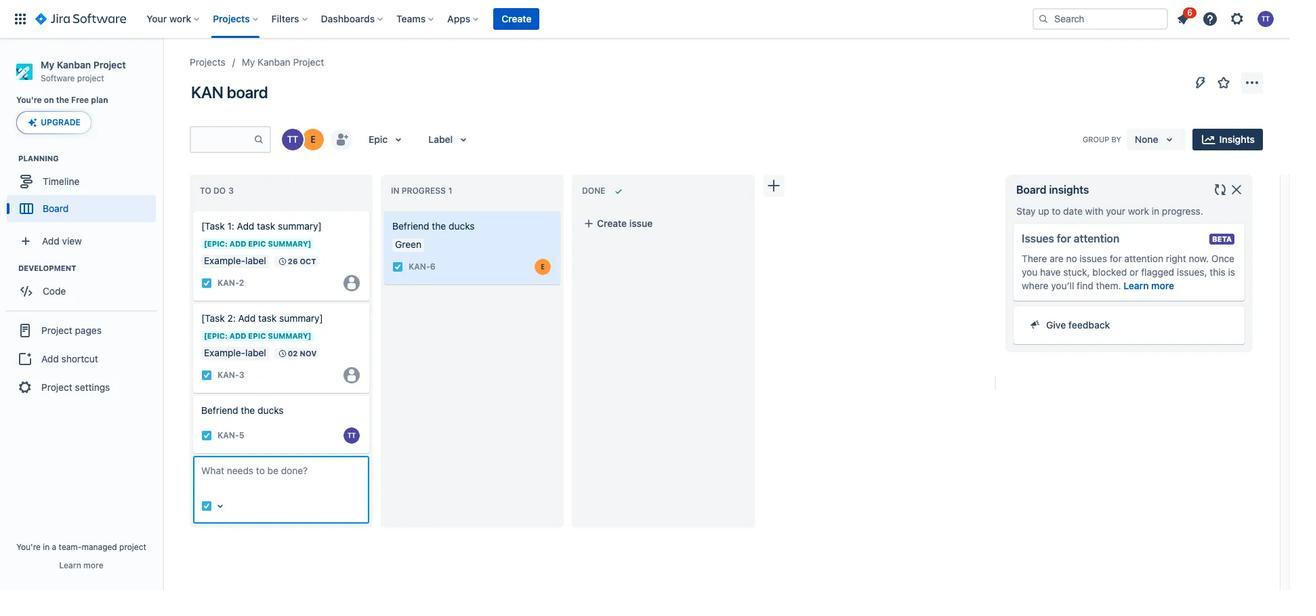 Task type: describe. For each thing, give the bounding box(es) containing it.
Search field
[[1033, 8, 1168, 30]]

insights
[[1220, 134, 1255, 145]]

stay
[[1017, 205, 1036, 217]]

the for create issue icon
[[432, 220, 446, 232]]

project settings
[[41, 382, 110, 393]]

projects for projects popup button
[[213, 13, 250, 24]]

board
[[227, 83, 268, 102]]

assignee: eloisefrancis23 image
[[535, 259, 551, 275]]

your
[[147, 13, 167, 24]]

is
[[1229, 266, 1236, 278]]

for inside there are no issues for attention right now. once you have stuck, blocked or flagged issues, this is where you'll find them.
[[1110, 253, 1122, 264]]

progress
[[402, 186, 446, 196]]

filters button
[[267, 8, 313, 30]]

insights button
[[1193, 129, 1263, 150]]

ducks for create issue icon
[[449, 220, 475, 232]]

my kanban project
[[242, 56, 324, 68]]

epic button
[[361, 129, 415, 150]]

where
[[1022, 280, 1049, 291]]

your work button
[[143, 8, 205, 30]]

create button
[[494, 8, 540, 30]]

kan board
[[191, 83, 268, 102]]

board insights
[[1017, 184, 1089, 196]]

settings image
[[1229, 11, 1246, 27]]

befriend for create issue icon
[[392, 220, 429, 232]]

board link
[[7, 195, 156, 223]]

teams
[[397, 13, 426, 24]]

planning image
[[2, 151, 18, 167]]

02
[[288, 349, 298, 358]]

my for my kanban project
[[242, 56, 255, 68]]

no
[[1066, 253, 1077, 264]]

add view
[[42, 235, 82, 247]]

[task for [task 1: add task summary]
[[201, 220, 225, 232]]

blocked
[[1093, 266, 1127, 278]]

2
[[239, 278, 244, 288]]

dashboards
[[321, 13, 375, 24]]

summary] for [task 2: add task summary]
[[279, 312, 323, 324]]

add people image
[[333, 131, 350, 148]]

stuck,
[[1064, 266, 1090, 278]]

assignee: terry turtle image
[[344, 428, 360, 444]]

learn more for the topmost learn more button
[[1124, 280, 1175, 291]]

project inside my kanban project software project
[[77, 73, 104, 83]]

0 vertical spatial learn more button
[[1124, 279, 1175, 293]]

give feedback button
[[1022, 314, 1237, 336]]

add inside dropdown button
[[42, 235, 59, 247]]

to do element
[[200, 186, 236, 196]]

label button
[[420, 129, 480, 150]]

label
[[429, 134, 453, 145]]

26
[[288, 257, 298, 266]]

board for board insights
[[1017, 184, 1047, 196]]

you're in a team-managed project
[[16, 542, 146, 552]]

you
[[1022, 266, 1038, 278]]

or
[[1130, 266, 1139, 278]]

issues for attention
[[1022, 232, 1120, 245]]

5
[[239, 431, 244, 441]]

projects link
[[190, 54, 226, 70]]

group by
[[1083, 135, 1122, 144]]

[task for [task 2: add task summary]
[[201, 312, 225, 324]]

right
[[1166, 253, 1187, 264]]

the for create issue image corresponding to befriend the ducks
[[241, 405, 255, 416]]

issues
[[1022, 232, 1055, 245]]

nov
[[300, 349, 317, 358]]

you're for you're on the free plan
[[16, 95, 42, 105]]

you're on the free plan
[[16, 95, 108, 105]]

this
[[1210, 266, 1226, 278]]

you're for you're in a team-managed project
[[16, 542, 41, 552]]

02 nov
[[288, 349, 317, 358]]

kanban for my kanban project software project
[[57, 59, 91, 70]]

unassigned image for [task 1: add task summary]
[[344, 275, 360, 291]]

What needs to be done? - Press the "Enter" key to submit or the "Escape" key to cancel. text field
[[201, 464, 361, 491]]

development image
[[2, 260, 18, 277]]

[task 2: add task summary]
[[201, 312, 323, 324]]

issues,
[[1177, 266, 1207, 278]]

26 october 2023 image
[[277, 256, 288, 267]]

summary] for [task 1: add task summary]
[[278, 220, 322, 232]]

software
[[41, 73, 75, 83]]

my for my kanban project software project
[[41, 59, 54, 70]]

none button
[[1127, 129, 1186, 150]]

there
[[1022, 253, 1047, 264]]

find
[[1077, 280, 1094, 291]]

task image for [task 1: add task summary]
[[201, 278, 212, 289]]

in
[[391, 186, 400, 196]]

in inside dialog
[[1152, 205, 1160, 217]]

none
[[1135, 134, 1159, 145]]

task image for kan-3
[[201, 370, 212, 381]]

project settings link
[[5, 373, 157, 403]]

create issue
[[597, 218, 653, 229]]

apps button
[[443, 8, 484, 30]]

02 november 2023 image
[[277, 348, 288, 359]]

learn for the bottom learn more button
[[59, 561, 81, 571]]

projects button
[[209, 8, 263, 30]]

kan-5
[[218, 431, 244, 441]]

feedback icon image
[[1030, 319, 1041, 330]]

befriend for create issue image corresponding to befriend the ducks
[[201, 405, 238, 416]]

project pages
[[41, 325, 102, 336]]

you'll
[[1051, 280, 1075, 291]]

teams button
[[393, 8, 439, 30]]

done
[[582, 186, 606, 196]]

beta
[[1213, 235, 1232, 243]]

[task 1: add task summary]
[[201, 220, 322, 232]]

create column image
[[766, 178, 782, 194]]

kan-2
[[218, 278, 244, 288]]

work inside popup button
[[169, 13, 191, 24]]

now.
[[1189, 253, 1209, 264]]

appswitcher icon image
[[12, 11, 28, 27]]

0 horizontal spatial in
[[43, 542, 50, 552]]

group
[[1083, 135, 1110, 144]]

free
[[71, 95, 89, 105]]

learn for the topmost learn more button
[[1124, 280, 1149, 291]]

add shortcut
[[41, 353, 98, 365]]

managed
[[82, 542, 117, 552]]

on
[[44, 95, 54, 105]]

create issue image
[[376, 202, 392, 218]]

terry turtle image
[[282, 129, 304, 150]]

more for the topmost learn more button
[[1152, 280, 1175, 291]]

stay up to date with your work in progress.
[[1017, 205, 1204, 217]]

automations menu button icon image
[[1193, 74, 1209, 90]]

kan-3 link
[[218, 370, 244, 381]]

shortcut
[[61, 353, 98, 365]]



Task type: locate. For each thing, give the bounding box(es) containing it.
0 horizontal spatial create
[[502, 13, 532, 24]]

1 vertical spatial board
[[43, 203, 69, 214]]

issue
[[630, 218, 653, 229]]

0 vertical spatial attention
[[1074, 232, 1120, 245]]

create right apps 'popup button'
[[502, 13, 532, 24]]

kan- inside kan-5 link
[[218, 431, 239, 441]]

the up 5
[[241, 405, 255, 416]]

development group
[[7, 263, 162, 309]]

issues
[[1080, 253, 1107, 264]]

more down flagged
[[1152, 280, 1175, 291]]

board for board
[[43, 203, 69, 214]]

1 vertical spatial [task
[[201, 312, 225, 324]]

26 oct
[[288, 257, 316, 266]]

kan
[[191, 83, 223, 102]]

1 vertical spatial 6
[[430, 262, 436, 272]]

0 vertical spatial task
[[257, 220, 275, 232]]

2 vertical spatial task image
[[201, 501, 212, 512]]

task image for befriend the ducks
[[392, 262, 403, 272]]

flagged
[[1142, 266, 1175, 278]]

up
[[1039, 205, 1050, 217]]

attention up issues
[[1074, 232, 1120, 245]]

task for 1:
[[257, 220, 275, 232]]

1 vertical spatial attention
[[1125, 253, 1164, 264]]

task for 2:
[[258, 312, 277, 324]]

your profile and settings image
[[1258, 11, 1274, 27]]

the right on
[[56, 95, 69, 105]]

0 vertical spatial board
[[1017, 184, 1047, 196]]

for
[[1057, 232, 1071, 245], [1110, 253, 1122, 264]]

2 vertical spatial the
[[241, 405, 255, 416]]

more inside board insights dialog
[[1152, 280, 1175, 291]]

0 vertical spatial befriend
[[392, 220, 429, 232]]

more for the bottom learn more button
[[83, 561, 103, 571]]

0 vertical spatial task image
[[201, 370, 212, 381]]

summary] up 02 nov
[[279, 312, 323, 324]]

learn
[[1124, 280, 1149, 291], [59, 561, 81, 571]]

Search this board text field
[[191, 127, 253, 152]]

in progress
[[391, 186, 446, 196]]

more image
[[1244, 75, 1261, 91]]

do
[[213, 186, 226, 196]]

more down managed
[[83, 561, 103, 571]]

2 create issue image from the top
[[185, 386, 201, 403]]

0 vertical spatial befriend the ducks
[[392, 220, 475, 232]]

my
[[242, 56, 255, 68], [41, 59, 54, 70]]

1 task image from the top
[[201, 370, 212, 381]]

26 october 2023 image
[[277, 256, 288, 267]]

1 horizontal spatial create
[[597, 218, 627, 229]]

unassigned image
[[344, 275, 360, 291], [344, 367, 360, 384]]

0 horizontal spatial learn
[[59, 561, 81, 571]]

add right 1:
[[237, 220, 254, 232]]

0 vertical spatial you're
[[16, 95, 42, 105]]

eloisefrancis23 image
[[302, 129, 324, 150]]

project right managed
[[119, 542, 146, 552]]

project
[[293, 56, 324, 68], [93, 59, 126, 70], [41, 325, 72, 336], [41, 382, 72, 393]]

2 task image from the top
[[201, 430, 212, 441]]

to do
[[200, 186, 226, 196]]

board insights dialog
[[1006, 175, 1253, 352]]

banner
[[0, 0, 1290, 38]]

1 horizontal spatial learn
[[1124, 280, 1149, 291]]

1 vertical spatial the
[[432, 220, 446, 232]]

2 [task from the top
[[201, 312, 225, 324]]

0 vertical spatial learn
[[1124, 280, 1149, 291]]

them.
[[1096, 280, 1121, 291]]

1 vertical spatial summary]
[[279, 312, 323, 324]]

date
[[1064, 205, 1083, 217]]

work inside board insights dialog
[[1128, 205, 1149, 217]]

kanban for my kanban project
[[258, 56, 291, 68]]

my kanban project software project
[[41, 59, 126, 83]]

learn more button down flagged
[[1124, 279, 1175, 293]]

1 vertical spatial task
[[258, 312, 277, 324]]

search image
[[1038, 14, 1049, 24]]

0 horizontal spatial task image
[[201, 278, 212, 289]]

create for create
[[502, 13, 532, 24]]

once
[[1212, 253, 1235, 264]]

task image left kan-2 link at the left top
[[201, 278, 212, 289]]

add inside button
[[41, 353, 59, 365]]

create issue image for befriend the ducks
[[185, 386, 201, 403]]

1 vertical spatial create issue image
[[185, 386, 201, 403]]

6
[[1188, 7, 1193, 18], [430, 262, 436, 272]]

0 vertical spatial create issue image
[[185, 202, 201, 218]]

1 horizontal spatial board
[[1017, 184, 1047, 196]]

timeline
[[43, 175, 80, 187]]

projects up the projects link
[[213, 13, 250, 24]]

2 you're from the top
[[16, 542, 41, 552]]

1 horizontal spatial project
[[119, 542, 146, 552]]

view
[[62, 235, 82, 247]]

0 vertical spatial learn more
[[1124, 280, 1175, 291]]

1:
[[227, 220, 234, 232]]

1 horizontal spatial attention
[[1125, 253, 1164, 264]]

kan- inside kan-3 link
[[218, 370, 239, 381]]

project down "filters" dropdown button
[[293, 56, 324, 68]]

1 horizontal spatial the
[[241, 405, 255, 416]]

work
[[169, 13, 191, 24], [1128, 205, 1149, 217]]

kanban up "board"
[[258, 56, 291, 68]]

add left view
[[42, 235, 59, 247]]

for up are
[[1057, 232, 1071, 245]]

0 vertical spatial projects
[[213, 13, 250, 24]]

0 horizontal spatial ducks
[[258, 405, 284, 416]]

filters
[[272, 13, 299, 24]]

jira software image
[[35, 11, 126, 27], [35, 11, 126, 27]]

0 vertical spatial the
[[56, 95, 69, 105]]

add shortcut button
[[5, 346, 157, 373]]

1 vertical spatial learn
[[59, 561, 81, 571]]

the down progress
[[432, 220, 446, 232]]

learn down or
[[1124, 280, 1149, 291]]

befriend the ducks down progress
[[392, 220, 475, 232]]

planning group
[[7, 153, 162, 227]]

kan-5 link
[[218, 430, 244, 441]]

project up add shortcut
[[41, 325, 72, 336]]

befriend the ducks
[[392, 220, 475, 232], [201, 405, 284, 416]]

team-
[[59, 542, 82, 552]]

project up plan
[[77, 73, 104, 83]]

0 vertical spatial in
[[1152, 205, 1160, 217]]

0 horizontal spatial 6
[[430, 262, 436, 272]]

1 horizontal spatial my
[[242, 56, 255, 68]]

befriend down create issue icon
[[392, 220, 429, 232]]

1 horizontal spatial in
[[1152, 205, 1160, 217]]

kan-3
[[218, 370, 244, 381]]

kan-6
[[409, 262, 436, 272]]

1 vertical spatial you're
[[16, 542, 41, 552]]

1 horizontal spatial learn more
[[1124, 280, 1175, 291]]

project inside "link"
[[41, 382, 72, 393]]

1 vertical spatial more
[[83, 561, 103, 571]]

for up "blocked"
[[1110, 253, 1122, 264]]

group
[[5, 311, 157, 407]]

task image
[[201, 370, 212, 381], [201, 430, 212, 441], [201, 501, 212, 512]]

1 vertical spatial task image
[[201, 278, 212, 289]]

add view button
[[8, 228, 155, 255]]

kan- for 1:
[[218, 278, 239, 288]]

0 vertical spatial unassigned image
[[344, 275, 360, 291]]

kanban inside my kanban project software project
[[57, 59, 91, 70]]

0 horizontal spatial for
[[1057, 232, 1071, 245]]

project pages link
[[5, 316, 157, 346]]

learn more
[[1124, 280, 1175, 291], [59, 561, 103, 571]]

primary element
[[8, 0, 1033, 38]]

learn more inside board insights dialog
[[1124, 280, 1175, 291]]

0 horizontal spatial attention
[[1074, 232, 1120, 245]]

my kanban project link
[[242, 54, 324, 70]]

in left a
[[43, 542, 50, 552]]

0 vertical spatial summary]
[[278, 220, 322, 232]]

settings
[[75, 382, 110, 393]]

task
[[257, 220, 275, 232], [258, 312, 277, 324]]

0 vertical spatial for
[[1057, 232, 1071, 245]]

code link
[[7, 278, 156, 305]]

projects for the projects link
[[190, 56, 226, 68]]

refresh insights panel image
[[1213, 182, 1229, 198]]

1 vertical spatial unassigned image
[[344, 367, 360, 384]]

project
[[77, 73, 104, 83], [119, 542, 146, 552]]

work right the your at the right top of page
[[1128, 205, 1149, 217]]

board down timeline on the top
[[43, 203, 69, 214]]

create left the "issue"
[[597, 218, 627, 229]]

the
[[56, 95, 69, 105], [432, 220, 446, 232], [241, 405, 255, 416]]

1 horizontal spatial befriend the ducks
[[392, 220, 475, 232]]

kan- for 2:
[[218, 370, 239, 381]]

0 vertical spatial more
[[1152, 280, 1175, 291]]

1 horizontal spatial more
[[1152, 280, 1175, 291]]

1 vertical spatial befriend the ducks
[[201, 405, 284, 416]]

my up "board"
[[242, 56, 255, 68]]

kan-2 link
[[218, 277, 244, 289]]

0 horizontal spatial befriend the ducks
[[201, 405, 284, 416]]

[task left the 2:
[[201, 312, 225, 324]]

task image
[[392, 262, 403, 272], [201, 278, 212, 289]]

in progress element
[[391, 186, 455, 196]]

by
[[1112, 135, 1122, 144]]

0 horizontal spatial work
[[169, 13, 191, 24]]

0 vertical spatial ducks
[[449, 220, 475, 232]]

befriend the ducks up 5
[[201, 405, 284, 416]]

in left progress.
[[1152, 205, 1160, 217]]

0 horizontal spatial befriend
[[201, 405, 238, 416]]

create issue image for [task 1: add task summary]
[[185, 202, 201, 218]]

attention
[[1074, 232, 1120, 245], [1125, 253, 1164, 264]]

pages
[[75, 325, 102, 336]]

2:
[[227, 312, 236, 324]]

kan- inside kan-2 link
[[218, 278, 239, 288]]

summary] up 26 oct
[[278, 220, 322, 232]]

0 horizontal spatial learn more button
[[59, 561, 103, 571]]

1 horizontal spatial befriend
[[392, 220, 429, 232]]

1 vertical spatial projects
[[190, 56, 226, 68]]

learn more down you're in a team-managed project
[[59, 561, 103, 571]]

oct
[[300, 257, 316, 266]]

0 horizontal spatial board
[[43, 203, 69, 214]]

to
[[200, 186, 211, 196]]

work right your
[[169, 13, 191, 24]]

help image
[[1202, 11, 1219, 27]]

notifications image
[[1175, 11, 1192, 27]]

task image for kan-5
[[201, 430, 212, 441]]

project up plan
[[93, 59, 126, 70]]

project inside my kanban project software project
[[93, 59, 126, 70]]

0 vertical spatial 6
[[1188, 7, 1193, 18]]

attention inside there are no issues for attention right now. once you have stuck, blocked or flagged issues, this is where you'll find them.
[[1125, 253, 1164, 264]]

0 horizontal spatial learn more
[[59, 561, 103, 571]]

1 horizontal spatial ducks
[[449, 220, 475, 232]]

you're left on
[[16, 95, 42, 105]]

attention up or
[[1125, 253, 1164, 264]]

create for create issue
[[597, 218, 627, 229]]

0 horizontal spatial my
[[41, 59, 54, 70]]

add
[[237, 220, 254, 232], [42, 235, 59, 247], [238, 312, 256, 324], [41, 353, 59, 365]]

projects inside popup button
[[213, 13, 250, 24]]

close insights panel image
[[1229, 182, 1245, 198]]

add right the 2:
[[238, 312, 256, 324]]

0 horizontal spatial project
[[77, 73, 104, 83]]

board inside planning group
[[43, 203, 69, 214]]

create issue image
[[185, 202, 201, 218], [185, 386, 201, 403]]

kan-
[[409, 262, 430, 272], [218, 278, 239, 288], [218, 370, 239, 381], [218, 431, 239, 441]]

3 task image from the top
[[201, 501, 212, 512]]

star kan board image
[[1216, 75, 1232, 91]]

0 vertical spatial [task
[[201, 220, 225, 232]]

in
[[1152, 205, 1160, 217], [43, 542, 50, 552]]

task image left kan-6 link
[[392, 262, 403, 272]]

insights image
[[1201, 131, 1217, 148]]

befriend up kan-5 at the bottom left of page
[[201, 405, 238, 416]]

sidebar navigation image
[[148, 54, 178, 81]]

1 vertical spatial create
[[597, 218, 627, 229]]

1 vertical spatial learn more
[[59, 561, 103, 571]]

there are no issues for attention right now. once you have stuck, blocked or flagged issues, this is where you'll find them.
[[1022, 253, 1236, 291]]

0 vertical spatial project
[[77, 73, 104, 83]]

1 you're from the top
[[16, 95, 42, 105]]

befriend the ducks for create issue icon
[[392, 220, 475, 232]]

3
[[239, 370, 244, 381]]

learn more down flagged
[[1124, 280, 1175, 291]]

02 november 2023 image
[[277, 348, 288, 359]]

projects up 'kan'
[[190, 56, 226, 68]]

my inside my kanban project software project
[[41, 59, 54, 70]]

unassigned image for [task 2: add task summary]
[[344, 367, 360, 384]]

1 vertical spatial task image
[[201, 430, 212, 441]]

plan
[[91, 95, 108, 105]]

add left shortcut at bottom left
[[41, 353, 59, 365]]

timeline link
[[7, 168, 156, 195]]

1 horizontal spatial 6
[[1188, 7, 1193, 18]]

[task left 1:
[[201, 220, 225, 232]]

learn down team-
[[59, 561, 81, 571]]

0 horizontal spatial more
[[83, 561, 103, 571]]

create inside create button
[[502, 13, 532, 24]]

board inside dialog
[[1017, 184, 1047, 196]]

1 unassigned image from the top
[[344, 275, 360, 291]]

a
[[52, 542, 56, 552]]

task right 1:
[[257, 220, 275, 232]]

ducks for create issue image corresponding to befriend the ducks
[[258, 405, 284, 416]]

upgrade button
[[17, 112, 91, 134]]

befriend the ducks for create issue image corresponding to befriend the ducks
[[201, 405, 284, 416]]

more
[[1152, 280, 1175, 291], [83, 561, 103, 571]]

2 horizontal spatial the
[[432, 220, 446, 232]]

you're left a
[[16, 542, 41, 552]]

1 vertical spatial befriend
[[201, 405, 238, 416]]

0 vertical spatial create
[[502, 13, 532, 24]]

my inside 'my kanban project' link
[[242, 56, 255, 68]]

insights
[[1049, 184, 1089, 196]]

1 vertical spatial learn more button
[[59, 561, 103, 571]]

1 horizontal spatial learn more button
[[1124, 279, 1175, 293]]

kan- inside kan-6 link
[[409, 262, 430, 272]]

0 vertical spatial task image
[[392, 262, 403, 272]]

1 [task from the top
[[201, 220, 225, 232]]

learn more button down you're in a team-managed project
[[59, 561, 103, 571]]

banner containing your work
[[0, 0, 1290, 38]]

[task
[[201, 220, 225, 232], [201, 312, 225, 324]]

create
[[502, 13, 532, 24], [597, 218, 627, 229]]

1 vertical spatial project
[[119, 542, 146, 552]]

1 create issue image from the top
[[185, 202, 201, 218]]

1 vertical spatial work
[[1128, 205, 1149, 217]]

kanban up software
[[57, 59, 91, 70]]

2 unassigned image from the top
[[344, 367, 360, 384]]

group containing project pages
[[5, 311, 157, 407]]

0 horizontal spatial kanban
[[57, 59, 91, 70]]

board up stay
[[1017, 184, 1047, 196]]

feedback
[[1069, 319, 1110, 331]]

give
[[1046, 319, 1066, 331]]

1 horizontal spatial for
[[1110, 253, 1122, 264]]

0 horizontal spatial the
[[56, 95, 69, 105]]

learn more for the bottom learn more button
[[59, 561, 103, 571]]

1 horizontal spatial task image
[[392, 262, 403, 272]]

kan- for the
[[409, 262, 430, 272]]

1 horizontal spatial kanban
[[258, 56, 291, 68]]

learn inside board insights dialog
[[1124, 280, 1149, 291]]

my up software
[[41, 59, 54, 70]]

1 horizontal spatial work
[[1128, 205, 1149, 217]]

create inside 'create issue' button
[[597, 218, 627, 229]]

1 vertical spatial ducks
[[258, 405, 284, 416]]

1 vertical spatial in
[[43, 542, 50, 552]]

kan-6 link
[[409, 261, 436, 273]]

your
[[1106, 205, 1126, 217]]

task right the 2:
[[258, 312, 277, 324]]

project down add shortcut
[[41, 382, 72, 393]]

your work
[[147, 13, 191, 24]]

epic
[[369, 134, 388, 145]]

1 vertical spatial for
[[1110, 253, 1122, 264]]

0 vertical spatial work
[[169, 13, 191, 24]]



Task type: vqa. For each thing, say whether or not it's contained in the screenshot.
summary text field
no



